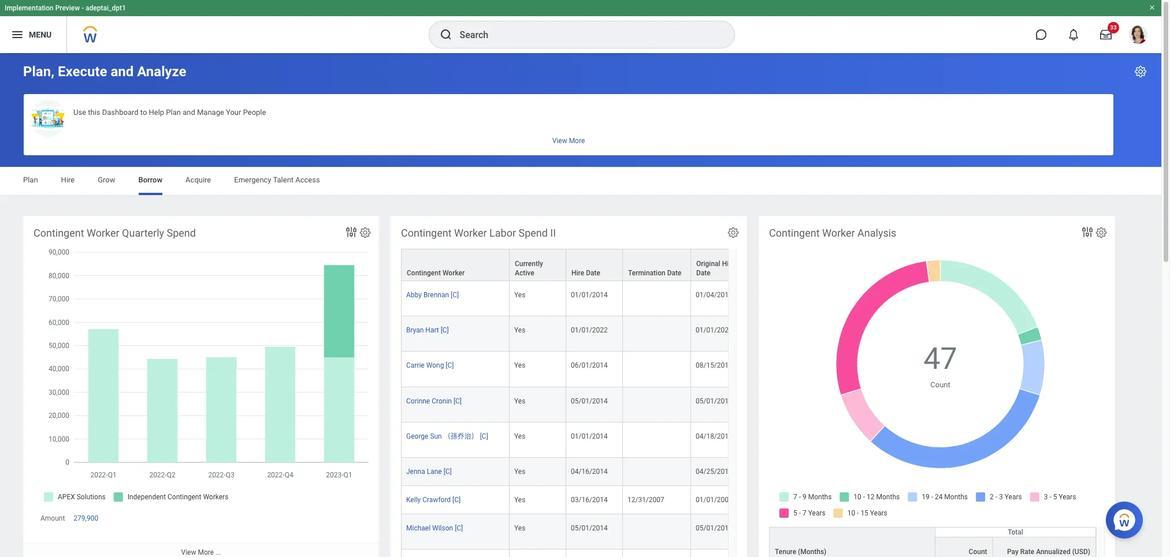 Task type: describe. For each thing, give the bounding box(es) containing it.
date for hire date
[[586, 269, 601, 278]]

pay rate annualized (usd) button
[[993, 538, 1096, 558]]

search image
[[439, 28, 453, 42]]

spend for quarterly
[[167, 227, 196, 239]]

labor
[[490, 227, 516, 239]]

row containing carrie wong [c]
[[401, 352, 1015, 388]]

jenna lane [c] link
[[406, 466, 452, 476]]

bryan hart [c] link
[[406, 324, 449, 335]]

04/18/2011
[[696, 433, 733, 441]]

row containing corinne cronin [c]
[[401, 388, 1015, 423]]

currently
[[515, 260, 543, 268]]

annualized
[[1037, 549, 1071, 557]]

emergency talent access
[[234, 176, 320, 184]]

row containing total
[[769, 528, 1097, 558]]

abby
[[406, 291, 422, 300]]

termination date button
[[623, 250, 691, 281]]

hire date
[[572, 269, 601, 278]]

[c] for bryan hart [c]
[[441, 327, 449, 335]]

active
[[515, 269, 534, 278]]

lane
[[427, 468, 442, 476]]

pay rate annualized (usd)
[[1008, 549, 1091, 557]]

[c] for abby brennan [c]
[[451, 291, 459, 300]]

wong
[[426, 362, 444, 370]]

[c] for carrie wong [c]
[[446, 362, 454, 370]]

1 01/01/2022 from the left
[[571, 327, 608, 335]]

implementation
[[5, 4, 54, 12]]

contingent worker analysis element
[[759, 216, 1116, 558]]

corinne cronin [c] link
[[406, 395, 462, 406]]

implementation preview -   adeptai_dpt1
[[5, 4, 126, 12]]

contingent for contingent worker
[[407, 269, 441, 278]]

12/31/2007
[[628, 497, 665, 505]]

contingent for contingent worker labor spend ii
[[401, 227, 452, 239]]

08/15/2011
[[696, 362, 733, 370]]

worker for analysis
[[823, 227, 855, 239]]

row containing kelly crawford [c]
[[401, 487, 1015, 515]]

use this dashboard to help plan and manage your people
[[73, 108, 266, 117]]

justify image
[[10, 28, 24, 42]]

[c] for corinne cronin [c]
[[454, 397, 462, 406]]

worker inside popup button
[[443, 269, 465, 278]]

currently active
[[515, 260, 543, 278]]

termination
[[628, 269, 666, 278]]

yes for carrie wong [c]
[[514, 362, 526, 370]]

abby brennan [c]
[[406, 291, 459, 300]]

[c] for michael wilson [c]
[[455, 525, 463, 533]]

date for termination date
[[667, 269, 682, 278]]

contingent worker
[[407, 269, 465, 278]]

notifications large image
[[1068, 29, 1080, 40]]

configure and view chart data image for contingent worker analysis
[[1081, 225, 1095, 239]]

adeptai_dpt1
[[86, 4, 126, 12]]

menu banner
[[0, 0, 1162, 53]]

execute
[[58, 64, 107, 80]]

profile logan mcneil image
[[1130, 25, 1148, 46]]

kelly crawford [c] link
[[406, 494, 461, 505]]

jenna lane [c]
[[406, 468, 452, 476]]

access
[[296, 176, 320, 184]]

row containing george sun （孫乔治） [c]
[[401, 423, 1015, 458]]

01/01/2000
[[696, 497, 733, 505]]

carrie wong [c] link
[[406, 360, 454, 370]]

row containing count
[[769, 538, 1097, 558]]

plan inside tab list
[[23, 176, 38, 184]]

04/25/2011
[[696, 468, 733, 476]]

47 count
[[924, 342, 958, 389]]

configure this page image
[[1134, 65, 1148, 79]]

corinne cronin [c]
[[406, 397, 462, 406]]

hire date button
[[567, 250, 623, 281]]

row containing abby brennan [c]
[[401, 282, 1015, 317]]

wilson
[[432, 525, 453, 533]]

01/01/2014 for 01/04/2010
[[571, 291, 608, 300]]

grow
[[98, 176, 115, 184]]

sun
[[430, 433, 442, 441]]

ii
[[551, 227, 556, 239]]

close environment banner image
[[1149, 4, 1156, 11]]

yes for george sun （孫乔治） [c]
[[514, 433, 526, 441]]

47 main content
[[0, 53, 1162, 558]]

contingent worker button
[[402, 250, 509, 281]]

47 button
[[924, 339, 959, 380]]

[c] for kelly crawford [c]
[[453, 497, 461, 505]]

hart
[[426, 327, 439, 335]]

more
[[198, 549, 214, 557]]

plan, execute and analyze
[[23, 64, 186, 80]]

total
[[1008, 529, 1024, 537]]

analysis
[[858, 227, 897, 239]]

05/01/2014 for corinne cronin [c]
[[571, 397, 608, 406]]

manage
[[197, 108, 224, 117]]

hire date column header
[[567, 249, 623, 282]]

abby brennan [c] link
[[406, 289, 459, 300]]

hire for hire date
[[572, 269, 585, 278]]

(months)
[[798, 549, 827, 557]]

06/01/2014
[[571, 362, 608, 370]]

talent
[[273, 176, 294, 184]]

corinne
[[406, 397, 430, 406]]

this
[[88, 108, 100, 117]]

currently active column header
[[510, 249, 567, 282]]

count inside popup button
[[969, 549, 988, 557]]

carrie
[[406, 362, 425, 370]]

03/16/2014
[[571, 497, 608, 505]]

contingent worker labor spend ii
[[401, 227, 556, 239]]

quarterly
[[122, 227, 164, 239]]

yes for corinne cronin [c]
[[514, 397, 526, 406]]

row containing currently active
[[401, 249, 1015, 282]]

michael wilson [c]
[[406, 525, 463, 533]]

borrow
[[138, 176, 162, 184]]



Task type: vqa. For each thing, say whether or not it's contained in the screenshot.


Task type: locate. For each thing, give the bounding box(es) containing it.
2 01/01/2022 from the left
[[696, 327, 733, 335]]

4 yes from the top
[[514, 397, 526, 406]]

original
[[697, 260, 721, 268]]

row containing jenna lane [c]
[[401, 458, 1015, 487]]

acquire
[[186, 176, 211, 184]]

tab list inside the 47 main content
[[12, 168, 1150, 195]]

configure contingent worker analysis image
[[1095, 227, 1108, 239]]

8 yes from the top
[[514, 525, 526, 533]]

01/01/2022 up '08/15/2011'
[[696, 327, 733, 335]]

worker for quarterly
[[87, 227, 119, 239]]

contingent worker quarterly spend
[[34, 227, 196, 239]]

hire inside tab list
[[61, 176, 75, 184]]

plan inside use this dashboard to help plan and manage your people button
[[166, 108, 181, 117]]

-
[[82, 4, 84, 12]]

1 horizontal spatial count
[[969, 549, 988, 557]]

worker left quarterly
[[87, 227, 119, 239]]

tenure (months)
[[775, 549, 827, 557]]

and
[[111, 64, 134, 80], [183, 108, 195, 117]]

row
[[401, 249, 1015, 282], [401, 282, 1015, 317], [401, 317, 1015, 352], [401, 352, 1015, 388], [401, 388, 1015, 423], [401, 423, 1015, 458], [401, 458, 1015, 487], [401, 487, 1015, 515], [401, 515, 1015, 550], [769, 528, 1097, 558], [769, 538, 1097, 558], [401, 550, 1015, 558]]

kelly
[[406, 497, 421, 505]]

configure contingent worker labor spend ii image
[[727, 227, 740, 239]]

michael
[[406, 525, 431, 533]]

contingent inside contingent worker analysis 'element'
[[769, 227, 820, 239]]

1 date from the left
[[586, 269, 601, 278]]

bryan
[[406, 327, 424, 335]]

01/01/2014 up 04/16/2014
[[571, 433, 608, 441]]

33
[[1111, 24, 1117, 31]]

configure and view chart data image for contingent worker quarterly spend
[[345, 225, 358, 239]]

...
[[216, 549, 221, 557]]

contingent inside contingent worker quarterly spend element
[[34, 227, 84, 239]]

0 horizontal spatial and
[[111, 64, 134, 80]]

0 vertical spatial plan
[[166, 108, 181, 117]]

configure and view chart data image left configure contingent worker analysis image
[[1081, 225, 1095, 239]]

05/01/2014 for michael wilson [c]
[[571, 525, 608, 533]]

contingent worker quarterly spend element
[[23, 216, 379, 558]]

3 yes from the top
[[514, 362, 526, 370]]

(usd)
[[1073, 549, 1091, 557]]

count left pay
[[969, 549, 988, 557]]

2 05/01/2014 from the top
[[571, 525, 608, 533]]

michael wilson [c] link
[[406, 523, 463, 533]]

05/01/2013 for corinne cronin [c]
[[696, 397, 733, 406]]

[c] for jenna lane [c]
[[444, 468, 452, 476]]

0 horizontal spatial date
[[586, 269, 601, 278]]

01/01/2022 up 06/01/2014
[[571, 327, 608, 335]]

bryan hart [c]
[[406, 327, 449, 335]]

currently active button
[[510, 250, 566, 281]]

preview
[[55, 4, 80, 12]]

[c] right brennan
[[451, 291, 459, 300]]

0 horizontal spatial count
[[931, 381, 951, 389]]

5 yes from the top
[[514, 433, 526, 441]]

0 vertical spatial 05/01/2013
[[696, 397, 733, 406]]

and left "manage"
[[183, 108, 195, 117]]

george sun （孫乔治） [c] link
[[406, 431, 488, 441]]

01/01/2014 down the 'hire date'
[[571, 291, 608, 300]]

0 vertical spatial 01/01/2014
[[571, 291, 608, 300]]

[c] right hart
[[441, 327, 449, 335]]

your
[[226, 108, 241, 117]]

configure contingent worker quarterly spend image
[[359, 227, 372, 239]]

plan,
[[23, 64, 54, 80]]

1 vertical spatial 01/01/2014
[[571, 433, 608, 441]]

05/01/2013 down 01/01/2000 at the bottom of the page
[[696, 525, 733, 533]]

yes for abby brennan [c]
[[514, 291, 526, 300]]

1 vertical spatial 05/01/2013
[[696, 525, 733, 533]]

amount
[[40, 515, 65, 523]]

1 vertical spatial 05/01/2014
[[571, 525, 608, 533]]

1 01/01/2014 from the top
[[571, 291, 608, 300]]

tab list containing plan
[[12, 168, 1150, 195]]

count down 47 button
[[931, 381, 951, 389]]

view
[[181, 549, 196, 557]]

brennan
[[424, 291, 449, 300]]

worker left analysis on the right top of page
[[823, 227, 855, 239]]

1 horizontal spatial spend
[[519, 227, 548, 239]]

1 configure and view chart data image from the left
[[345, 225, 358, 239]]

hire inside popup button
[[572, 269, 585, 278]]

2 vertical spatial hire
[[572, 269, 585, 278]]

original hire date
[[697, 260, 735, 278]]

[c] right wong
[[446, 362, 454, 370]]

configure and view chart data image inside contingent worker analysis 'element'
[[1081, 225, 1095, 239]]

view more ...
[[181, 549, 221, 557]]

termination date column header
[[623, 249, 691, 282]]

0 horizontal spatial 01/01/2022
[[571, 327, 608, 335]]

worker up brennan
[[443, 269, 465, 278]]

to
[[140, 108, 147, 117]]

george
[[406, 433, 429, 441]]

contingent for contingent worker quarterly spend
[[34, 227, 84, 239]]

05/01/2013 for michael wilson [c]
[[696, 525, 733, 533]]

yes for michael wilson [c]
[[514, 525, 526, 533]]

2 date from the left
[[667, 269, 682, 278]]

05/01/2013 down '08/15/2011'
[[696, 397, 733, 406]]

spend
[[167, 227, 196, 239], [519, 227, 548, 239]]

pay
[[1008, 549, 1019, 557]]

crawford
[[423, 497, 451, 505]]

[c]
[[451, 291, 459, 300], [441, 327, 449, 335], [446, 362, 454, 370], [454, 397, 462, 406], [480, 433, 488, 441], [444, 468, 452, 476], [453, 497, 461, 505], [455, 525, 463, 533]]

yes for bryan hart [c]
[[514, 327, 526, 335]]

01/04/2010
[[696, 291, 733, 300]]

[c] right （孫乔治）
[[480, 433, 488, 441]]

count inside '47 count'
[[931, 381, 951, 389]]

count button
[[936, 538, 993, 558]]

1 vertical spatial hire
[[722, 260, 735, 268]]

Search Workday  search field
[[460, 22, 711, 47]]

contingent inside contingent worker popup button
[[407, 269, 441, 278]]

inbox large image
[[1101, 29, 1112, 40]]

1 vertical spatial plan
[[23, 176, 38, 184]]

worker inside 'element'
[[823, 227, 855, 239]]

date inside column header
[[667, 269, 682, 278]]

05/01/2014 down 06/01/2014
[[571, 397, 608, 406]]

1 yes from the top
[[514, 291, 526, 300]]

worker for labor
[[454, 227, 487, 239]]

contingent for contingent worker analysis
[[769, 227, 820, 239]]

hire
[[61, 176, 75, 184], [722, 260, 735, 268], [572, 269, 585, 278]]

view more ... link
[[23, 544, 379, 558]]

hire right original
[[722, 260, 735, 268]]

yes
[[514, 291, 526, 300], [514, 327, 526, 335], [514, 362, 526, 370], [514, 397, 526, 406], [514, 433, 526, 441], [514, 468, 526, 476], [514, 497, 526, 505], [514, 525, 526, 533]]

date
[[586, 269, 601, 278], [667, 269, 682, 278], [697, 269, 711, 278]]

2 01/01/2014 from the top
[[571, 433, 608, 441]]

configure and view chart data image
[[345, 225, 358, 239], [1081, 225, 1095, 239]]

0 horizontal spatial hire
[[61, 176, 75, 184]]

date inside popup button
[[586, 269, 601, 278]]

hire inside original hire date
[[722, 260, 735, 268]]

1 horizontal spatial plan
[[166, 108, 181, 117]]

47
[[924, 342, 958, 377]]

spend for labor
[[519, 227, 548, 239]]

people
[[243, 108, 266, 117]]

and inside button
[[183, 108, 195, 117]]

2 yes from the top
[[514, 327, 526, 335]]

termination date
[[628, 269, 682, 278]]

0 vertical spatial hire
[[61, 176, 75, 184]]

0 vertical spatial count
[[931, 381, 951, 389]]

0 vertical spatial and
[[111, 64, 134, 80]]

[c] right 'cronin'
[[454, 397, 462, 406]]

contingent worker analysis
[[769, 227, 897, 239]]

7 yes from the top
[[514, 497, 526, 505]]

cronin
[[432, 397, 452, 406]]

configure and view chart data image left configure contingent worker quarterly spend icon
[[345, 225, 358, 239]]

contingent
[[34, 227, 84, 239], [401, 227, 452, 239], [769, 227, 820, 239], [407, 269, 441, 278]]

spend right quarterly
[[167, 227, 196, 239]]

emergency
[[234, 176, 271, 184]]

1 05/01/2013 from the top
[[696, 397, 733, 406]]

and left analyze
[[111, 64, 134, 80]]

1 horizontal spatial hire
[[572, 269, 585, 278]]

33 button
[[1094, 22, 1120, 47]]

rate
[[1021, 549, 1035, 557]]

yes for kelly crawford [c]
[[514, 497, 526, 505]]

[c] right wilson
[[455, 525, 463, 533]]

1 vertical spatial count
[[969, 549, 988, 557]]

analyze
[[137, 64, 186, 80]]

use this dashboard to help plan and manage your people button
[[24, 94, 1114, 156]]

worker
[[87, 227, 119, 239], [454, 227, 487, 239], [823, 227, 855, 239], [443, 269, 465, 278]]

04/16/2014
[[571, 468, 608, 476]]

0 horizontal spatial configure and view chart data image
[[345, 225, 358, 239]]

05/01/2014 down 03/16/2014
[[571, 525, 608, 533]]

2 05/01/2013 from the top
[[696, 525, 733, 533]]

contingent worker labor spend ii element
[[391, 216, 1015, 558]]

spend left ii
[[519, 227, 548, 239]]

date down original
[[697, 269, 711, 278]]

1 horizontal spatial and
[[183, 108, 195, 117]]

279,900 button
[[74, 515, 100, 524]]

2 horizontal spatial date
[[697, 269, 711, 278]]

279,900
[[74, 515, 98, 523]]

2 configure and view chart data image from the left
[[1081, 225, 1095, 239]]

row containing michael wilson [c]
[[401, 515, 1015, 550]]

1 horizontal spatial configure and view chart data image
[[1081, 225, 1095, 239]]

contingent worker column header
[[401, 249, 510, 282]]

count
[[931, 381, 951, 389], [969, 549, 988, 557]]

01/01/2022
[[571, 327, 608, 335], [696, 327, 733, 335]]

hire left grow
[[61, 176, 75, 184]]

jenna
[[406, 468, 425, 476]]

0 vertical spatial 05/01/2014
[[571, 397, 608, 406]]

0 horizontal spatial plan
[[23, 176, 38, 184]]

row containing bryan hart [c]
[[401, 317, 1015, 352]]

6 yes from the top
[[514, 468, 526, 476]]

configure and view chart data image inside contingent worker quarterly spend element
[[345, 225, 358, 239]]

（孫乔治）
[[444, 433, 478, 441]]

cell
[[623, 282, 691, 317], [623, 317, 691, 352], [623, 352, 691, 388], [623, 388, 691, 423], [623, 423, 691, 458], [623, 458, 691, 487], [623, 515, 691, 550], [401, 550, 510, 558], [510, 550, 567, 558], [567, 550, 623, 558], [623, 550, 691, 558], [691, 550, 748, 558]]

2 horizontal spatial hire
[[722, 260, 735, 268]]

hire right currently active column header
[[572, 269, 585, 278]]

carrie wong [c]
[[406, 362, 454, 370]]

use
[[73, 108, 86, 117]]

menu
[[29, 30, 52, 39]]

1 horizontal spatial date
[[667, 269, 682, 278]]

help
[[149, 108, 164, 117]]

1 spend from the left
[[167, 227, 196, 239]]

plan
[[166, 108, 181, 117], [23, 176, 38, 184]]

1 vertical spatial and
[[183, 108, 195, 117]]

tenure
[[775, 549, 797, 557]]

date inside original hire date
[[697, 269, 711, 278]]

date right termination on the top
[[667, 269, 682, 278]]

menu button
[[0, 16, 67, 53]]

total button
[[936, 528, 1096, 538]]

2 spend from the left
[[519, 227, 548, 239]]

01/01/2014 for 04/18/2011
[[571, 433, 608, 441]]

date left termination on the top
[[586, 269, 601, 278]]

[c] right lane
[[444, 468, 452, 476]]

[c] right crawford
[[453, 497, 461, 505]]

tab list
[[12, 168, 1150, 195]]

yes for jenna lane [c]
[[514, 468, 526, 476]]

hire for hire
[[61, 176, 75, 184]]

3 date from the left
[[697, 269, 711, 278]]

worker left the labor
[[454, 227, 487, 239]]

0 horizontal spatial spend
[[167, 227, 196, 239]]

george sun （孫乔治） [c]
[[406, 433, 488, 441]]

1 05/01/2014 from the top
[[571, 397, 608, 406]]

original hire date button
[[691, 250, 747, 281]]

1 horizontal spatial 01/01/2022
[[696, 327, 733, 335]]



